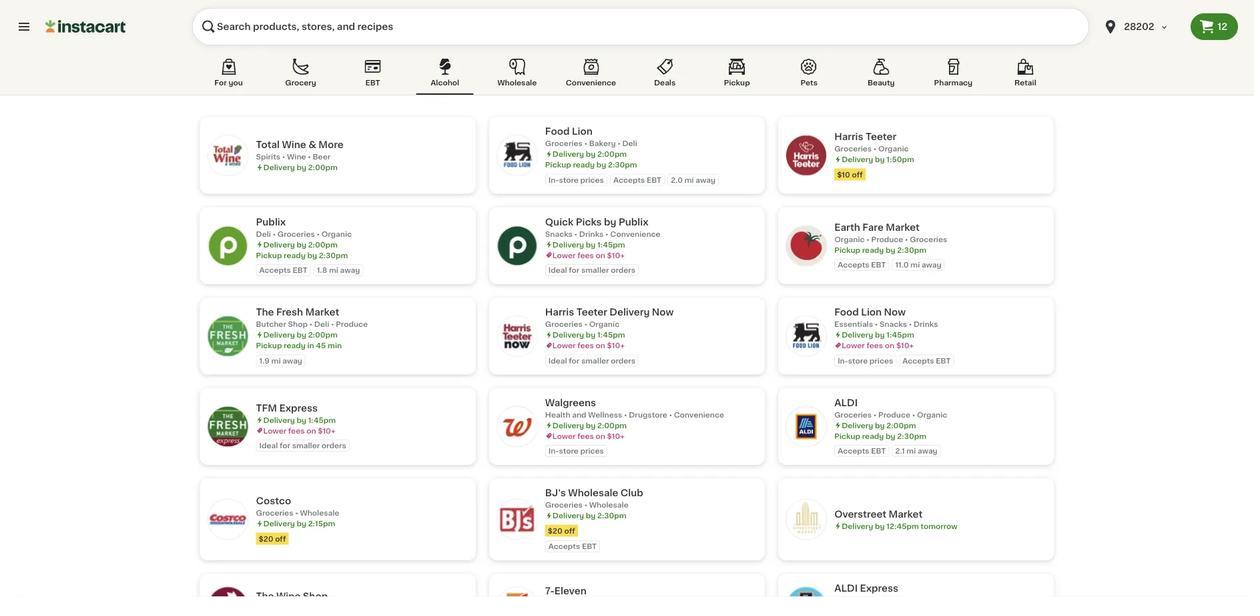 Task type: describe. For each thing, give the bounding box(es) containing it.
harris teeter delivery now groceries • organic
[[545, 308, 674, 328]]

1:45pm down tfm express
[[308, 416, 336, 424]]

produce inside aldi groceries • produce • organic
[[878, 411, 910, 419]]

market for the fresh market
[[305, 308, 339, 317]]

the fresh market butcher shop • deli • produce
[[256, 308, 368, 328]]

store for groceries
[[559, 176, 579, 184]]

$10
[[837, 171, 850, 178]]

45
[[316, 342, 326, 349]]

publix deli • groceries • organic
[[256, 217, 352, 238]]

beauty button
[[853, 56, 910, 95]]

on for picks
[[596, 252, 605, 259]]

7-
[[545, 587, 555, 596]]

2:00pm for aldi
[[887, 422, 916, 429]]

2.1
[[895, 448, 905, 455]]

pickup inside pickup button
[[724, 79, 750, 86]]

2:00pm for publix
[[308, 241, 338, 248]]

overstreet market image
[[786, 500, 826, 540]]

pharmacy button
[[925, 56, 982, 95]]

ideal for smaller orders for picks
[[549, 267, 635, 274]]

you
[[229, 79, 243, 86]]

ready for aldi
[[862, 433, 884, 440]]

grocery button
[[272, 56, 329, 95]]

pickup ready by 2:30pm for deli
[[256, 252, 348, 259]]

2 vertical spatial in-store prices
[[549, 448, 604, 455]]

for for harris
[[569, 357, 580, 364]]

for you
[[214, 79, 243, 86]]

pickup ready in 45 min
[[256, 342, 342, 349]]

express for tfm express
[[279, 403, 318, 413]]

ideal for harris teeter delivery now
[[549, 357, 567, 364]]

shop
[[288, 321, 308, 328]]

away right 2.0
[[696, 176, 716, 184]]

2:00pm for walgreens
[[597, 422, 627, 429]]

min
[[328, 342, 342, 349]]

11.0 mi away
[[895, 261, 942, 269]]

delivery by 2:00pm for walgreens
[[553, 422, 627, 429]]

spirits
[[256, 153, 280, 160]]

lion for groceries
[[572, 127, 593, 136]]

delivery by 1:45pm for picks
[[553, 241, 625, 248]]

grocery
[[285, 79, 316, 86]]

alcohol
[[431, 79, 459, 86]]

mi for publix
[[329, 267, 338, 274]]

lower fees on $10+ for health
[[553, 433, 625, 440]]

2 vertical spatial ideal for smaller orders
[[259, 442, 346, 450]]

0 vertical spatial wine
[[282, 140, 306, 149]]

and
[[572, 411, 586, 419]]

for you button
[[200, 56, 257, 95]]

2 vertical spatial for
[[280, 442, 290, 450]]

delivery by 2:30pm
[[553, 512, 627, 520]]

2:15pm
[[308, 520, 335, 527]]

walgreens health and wellness • drugstore • convenience
[[545, 398, 724, 419]]

groceries inside harris teeter delivery now groceries • organic
[[545, 321, 583, 328]]

quick
[[545, 217, 574, 227]]

harris for harris teeter
[[834, 132, 863, 142]]

11.0
[[895, 261, 909, 269]]

instacart image
[[45, 19, 125, 35]]

drugstore
[[629, 411, 667, 419]]

delivery by 1:45pm for teeter
[[553, 331, 625, 339]]

groceries inside the publix deli • groceries • organic
[[278, 230, 315, 238]]

now inside harris teeter delivery now groceries • organic
[[652, 308, 674, 317]]

away for publix
[[340, 267, 360, 274]]

accepts ebt left 1.8
[[259, 267, 308, 274]]

• inside costco groceries • wholesale
[[295, 509, 298, 517]]

groceries inside earth fare market organic • produce • groceries pickup ready by 2:30pm
[[910, 236, 947, 243]]

ebt button
[[344, 56, 402, 95]]

lower down the tfm
[[263, 427, 286, 435]]

drinks inside food lion now essentials • snacks • drinks
[[914, 321, 938, 328]]

pharmacy
[[934, 79, 973, 86]]

delivery by 2:15pm
[[263, 520, 335, 527]]

1.9
[[259, 357, 270, 364]]

snacks inside the quick picks by publix snacks • drinks • convenience
[[545, 230, 573, 238]]

food lion now essentials • snacks • drinks
[[834, 308, 938, 328]]

accepts ebt left 2.0
[[613, 176, 662, 184]]

fees down tfm express
[[288, 427, 305, 435]]

2:00pm for the fresh market
[[308, 331, 338, 339]]

delivery by 12:45pm tomorrow
[[842, 523, 958, 530]]

fresh
[[276, 308, 303, 317]]

eleven
[[555, 587, 587, 596]]

2:00pm down beer
[[308, 164, 338, 171]]

28202
[[1124, 22, 1155, 31]]

lower fees on $10+ for picks
[[553, 252, 625, 259]]

deals
[[654, 79, 676, 86]]

lower for lion
[[842, 342, 865, 349]]

ready for food
[[573, 161, 595, 169]]

total wine & more spirits • wine • beer
[[256, 140, 343, 160]]

2 vertical spatial ideal
[[259, 442, 278, 450]]

retail button
[[997, 56, 1054, 95]]

more
[[319, 140, 343, 149]]

lower for health
[[553, 433, 576, 440]]

for
[[214, 79, 227, 86]]

lower fees on $10+ down tfm express
[[263, 427, 336, 435]]

club
[[621, 489, 643, 498]]

aldi image
[[786, 407, 826, 447]]

$10+ for teeter
[[607, 342, 625, 349]]

fees for health
[[577, 433, 594, 440]]

lower for picks
[[553, 252, 576, 259]]

deals button
[[636, 56, 694, 95]]

shop categories tab list
[[200, 56, 1054, 95]]

Search field
[[192, 8, 1089, 45]]

delivery by 2:00pm for the
[[263, 331, 338, 339]]

in
[[307, 342, 314, 349]]

food lion groceries • bakery • deli
[[545, 127, 637, 147]]

alcohol button
[[416, 56, 474, 95]]

for for quick
[[569, 267, 580, 274]]

food lion now image
[[786, 316, 826, 356]]

pets button
[[780, 56, 838, 95]]

produce inside the fresh market butcher shop • deli • produce
[[336, 321, 368, 328]]

on for lion
[[885, 342, 895, 349]]

accepts ebt left 2.1
[[838, 448, 886, 455]]

walgreens
[[545, 398, 596, 407]]

$10 off
[[837, 171, 863, 178]]

delivery inside harris teeter delivery now groceries • organic
[[610, 308, 650, 317]]

groceries inside the food lion groceries • bakery • deli
[[545, 140, 583, 147]]

1 28202 button from the left
[[1095, 8, 1191, 45]]

beer
[[313, 153, 331, 160]]

2 vertical spatial smaller
[[292, 442, 320, 450]]

harris teeter delivery now image
[[497, 316, 537, 356]]

accepts ebt down fare
[[838, 261, 886, 269]]

convenience inside the quick picks by publix snacks • drinks • convenience
[[610, 230, 661, 238]]

ready for publix
[[284, 252, 306, 259]]

2 vertical spatial orders
[[322, 442, 346, 450]]

• inside harris teeter delivery now groceries • organic
[[584, 321, 587, 328]]

2 vertical spatial market
[[889, 510, 923, 519]]

12:45pm
[[887, 523, 919, 530]]

accepts down bakery
[[613, 176, 645, 184]]

organic inside harris teeter delivery now groceries • organic
[[589, 321, 620, 328]]

store for now
[[848, 357, 868, 364]]

away for aldi
[[918, 448, 938, 455]]

butcher
[[256, 321, 286, 328]]

wholesale inside costco groceries • wholesale
[[300, 509, 339, 517]]

accepts left 2.1
[[838, 448, 869, 455]]

retail
[[1015, 79, 1036, 86]]

costco groceries • wholesale
[[256, 496, 339, 517]]

total
[[256, 140, 280, 149]]

2:30pm for publix
[[319, 252, 348, 259]]

convenience inside walgreens health and wellness • drugstore • convenience
[[674, 411, 724, 419]]

bj's wholesale club groceries • wholesale
[[545, 489, 643, 509]]

overstreet market
[[834, 510, 923, 519]]

organic inside harris teeter groceries • organic
[[878, 145, 909, 153]]

away down pickup ready in 45 min
[[283, 357, 302, 364]]

aldi express link
[[778, 574, 1054, 597]]

now inside food lion now essentials • snacks • drinks
[[884, 308, 906, 317]]

in-store prices for now
[[838, 357, 893, 364]]

market for earth fare market
[[886, 223, 920, 232]]

away for earth fare market
[[922, 261, 942, 269]]

picks
[[576, 217, 602, 227]]

12 button
[[1191, 13, 1238, 40]]

2:30pm for food lion
[[608, 161, 637, 169]]

1.9 mi away
[[259, 357, 302, 364]]

pickup inside earth fare market organic • produce • groceries pickup ready by 2:30pm
[[834, 246, 860, 254]]

delivery by 2:00pm for aldi
[[842, 422, 916, 429]]

teeter for delivery
[[576, 308, 607, 317]]

quick picks by publix image
[[497, 226, 537, 266]]

• inside harris teeter groceries • organic
[[874, 145, 877, 153]]

$20 for costco
[[259, 535, 273, 542]]



Task type: locate. For each thing, give the bounding box(es) containing it.
deli inside the publix deli • groceries • organic
[[256, 230, 271, 238]]

$10+ for lion
[[896, 342, 914, 349]]

food for food lion now
[[834, 308, 859, 317]]

lion up bakery
[[572, 127, 593, 136]]

0 horizontal spatial $20 off
[[259, 535, 286, 542]]

2:30pm inside earth fare market organic • produce • groceries pickup ready by 2:30pm
[[897, 246, 926, 254]]

$20 off for bj's wholesale club
[[548, 527, 575, 535]]

express for aldi express
[[860, 584, 898, 593]]

ideal for smaller orders
[[549, 267, 635, 274], [549, 357, 635, 364], [259, 442, 346, 450]]

2:00pm down wellness
[[597, 422, 627, 429]]

2 horizontal spatial off
[[852, 171, 863, 178]]

0 vertical spatial harris
[[834, 132, 863, 142]]

bj's
[[545, 489, 566, 498]]

publix right the publix image
[[256, 217, 286, 227]]

fees for teeter
[[577, 342, 594, 349]]

2.1 mi away
[[895, 448, 938, 455]]

in-store prices up picks
[[549, 176, 604, 184]]

lower
[[553, 252, 576, 259], [553, 342, 576, 349], [842, 342, 865, 349], [263, 427, 286, 435], [553, 433, 576, 440]]

food for food lion
[[545, 127, 570, 136]]

accepts ebt
[[613, 176, 662, 184], [838, 261, 886, 269], [259, 267, 308, 274], [903, 357, 951, 364], [838, 448, 886, 455], [549, 543, 597, 550]]

7-eleven
[[545, 587, 587, 596]]

0 vertical spatial store
[[559, 176, 579, 184]]

2 publix from the left
[[619, 217, 649, 227]]

market inside earth fare market organic • produce • groceries pickup ready by 2:30pm
[[886, 223, 920, 232]]

1 vertical spatial food
[[834, 308, 859, 317]]

express right the tfm
[[279, 403, 318, 413]]

mi right 2.0
[[685, 176, 694, 184]]

prices for now
[[870, 357, 893, 364]]

lower down essentials
[[842, 342, 865, 349]]

1 vertical spatial ideal
[[549, 357, 567, 364]]

2 vertical spatial convenience
[[674, 411, 724, 419]]

0 horizontal spatial $20
[[259, 535, 273, 542]]

0 vertical spatial smaller
[[581, 267, 609, 274]]

0 vertical spatial deli
[[622, 140, 637, 147]]

on down tfm express
[[306, 427, 316, 435]]

delivery by 2:00pm down and
[[553, 422, 627, 429]]

harris teeter image
[[786, 135, 826, 175]]

1 horizontal spatial pickup ready by 2:30pm
[[545, 161, 637, 169]]

2 vertical spatial store
[[559, 448, 579, 455]]

pickup ready by 2:30pm
[[545, 161, 637, 169], [256, 252, 348, 259], [834, 433, 926, 440]]

mi
[[685, 176, 694, 184], [911, 261, 920, 269], [329, 267, 338, 274], [271, 357, 281, 364], [907, 448, 916, 455]]

1 horizontal spatial off
[[564, 527, 575, 535]]

bakery
[[589, 140, 616, 147]]

pickup ready by 2:30pm up 1.8
[[256, 252, 348, 259]]

by inside the quick picks by publix snacks • drinks • convenience
[[604, 217, 616, 227]]

0 vertical spatial snacks
[[545, 230, 573, 238]]

2 now from the left
[[884, 308, 906, 317]]

drinks inside the quick picks by publix snacks • drinks • convenience
[[579, 230, 604, 238]]

0 vertical spatial aldi
[[834, 398, 858, 407]]

ready down aldi groceries • produce • organic
[[862, 433, 884, 440]]

harris
[[834, 132, 863, 142], [545, 308, 574, 317]]

accepts down food lion now essentials • snacks • drinks on the bottom
[[903, 357, 934, 364]]

2:00pm down bakery
[[597, 151, 627, 158]]

• inside bj's wholesale club groceries • wholesale
[[584, 502, 587, 509]]

delivery by 1:45pm
[[553, 241, 625, 248], [553, 331, 625, 339], [842, 331, 914, 339], [263, 416, 336, 424]]

1 horizontal spatial $20
[[548, 527, 563, 535]]

wellness
[[588, 411, 622, 419]]

$20 off down delivery by 2:15pm
[[259, 535, 286, 542]]

1 horizontal spatial now
[[884, 308, 906, 317]]

off for costco
[[275, 535, 286, 542]]

in-
[[549, 176, 559, 184], [838, 357, 848, 364], [549, 448, 559, 455]]

earth fare market image
[[786, 226, 826, 266]]

ideal for smaller orders down the quick picks by publix snacks • drinks • convenience
[[549, 267, 635, 274]]

delivery by 1:45pm down food lion now essentials • snacks • drinks on the bottom
[[842, 331, 914, 339]]

publix
[[256, 217, 286, 227], [619, 217, 649, 227]]

in- up quick on the left
[[549, 176, 559, 184]]

0 vertical spatial lion
[[572, 127, 593, 136]]

0 horizontal spatial now
[[652, 308, 674, 317]]

produce down fare
[[871, 236, 903, 243]]

pickup ready by 2:30pm up 2.1
[[834, 433, 926, 440]]

produce up 2.1
[[878, 411, 910, 419]]

ready
[[573, 161, 595, 169], [862, 246, 884, 254], [284, 252, 306, 259], [284, 342, 306, 349], [862, 433, 884, 440]]

publix inside the quick picks by publix snacks • drinks • convenience
[[619, 217, 649, 227]]

1 vertical spatial snacks
[[880, 321, 907, 328]]

drinks down 11.0 mi away
[[914, 321, 938, 328]]

accepts down the delivery by 2:30pm
[[549, 543, 580, 550]]

ideal for smaller orders for teeter
[[549, 357, 635, 364]]

mi right 2.1
[[907, 448, 916, 455]]

lower fees on $10+ for lion
[[842, 342, 914, 349]]

1 vertical spatial in-
[[838, 357, 848, 364]]

ideal down quick on the left
[[549, 267, 567, 274]]

ebt inside button
[[365, 79, 380, 86]]

0 horizontal spatial publix
[[256, 217, 286, 227]]

groceries inside harris teeter groceries • organic
[[834, 145, 872, 153]]

fare
[[863, 223, 884, 232]]

1 now from the left
[[652, 308, 674, 317]]

overstreet
[[834, 510, 887, 519]]

2 vertical spatial pickup ready by 2:30pm
[[834, 433, 926, 440]]

produce inside earth fare market organic • produce • groceries pickup ready by 2:30pm
[[871, 236, 903, 243]]

12
[[1218, 22, 1227, 31]]

pickup
[[724, 79, 750, 86], [545, 161, 571, 169], [834, 246, 860, 254], [256, 252, 282, 259], [256, 342, 282, 349], [834, 433, 860, 440]]

1 vertical spatial deli
[[256, 230, 271, 238]]

1 vertical spatial express
[[860, 584, 898, 593]]

in- for food lion now
[[838, 357, 848, 364]]

2:30pm up 2.1 mi away
[[897, 433, 926, 440]]

2 28202 button from the left
[[1103, 8, 1183, 45]]

0 vertical spatial teeter
[[866, 132, 897, 142]]

0 vertical spatial produce
[[871, 236, 903, 243]]

store down and
[[559, 448, 579, 455]]

ebt
[[365, 79, 380, 86], [647, 176, 662, 184], [871, 261, 886, 269], [293, 267, 308, 274], [936, 357, 951, 364], [871, 448, 886, 455], [582, 543, 597, 550]]

aldi inside aldi groceries • produce • organic
[[834, 398, 858, 407]]

1:50pm
[[887, 156, 914, 163]]

ready for the
[[284, 342, 306, 349]]

prices down bakery
[[580, 176, 604, 184]]

harris for harris teeter delivery now
[[545, 308, 574, 317]]

2:00pm down aldi groceries • produce • organic
[[887, 422, 916, 429]]

accepts ebt down food lion now essentials • snacks • drinks on the bottom
[[903, 357, 951, 364]]

by
[[586, 151, 596, 158], [875, 156, 885, 163], [597, 161, 606, 169], [297, 164, 306, 171], [604, 217, 616, 227], [297, 241, 306, 248], [586, 241, 596, 248], [886, 246, 896, 254], [307, 252, 317, 259], [297, 331, 306, 339], [586, 331, 596, 339], [875, 331, 885, 339], [297, 416, 306, 424], [586, 422, 596, 429], [875, 422, 885, 429], [886, 433, 896, 440], [586, 512, 596, 520], [297, 520, 306, 527], [875, 523, 885, 530]]

delivery by 2:00pm down aldi groceries • produce • organic
[[842, 422, 916, 429]]

delivery by 1:45pm for lion
[[842, 331, 914, 339]]

$10+ for picks
[[607, 252, 625, 259]]

on down harris teeter delivery now groceries • organic
[[596, 342, 605, 349]]

food inside the food lion groceries • bakery • deli
[[545, 127, 570, 136]]

0 horizontal spatial food
[[545, 127, 570, 136]]

away
[[696, 176, 716, 184], [922, 261, 942, 269], [340, 267, 360, 274], [283, 357, 302, 364], [918, 448, 938, 455]]

drinks down picks
[[579, 230, 604, 238]]

convenience
[[566, 79, 616, 86], [610, 230, 661, 238], [674, 411, 724, 419]]

delivery by 2:00pm down total wine & more spirits • wine • beer in the top of the page
[[263, 164, 338, 171]]

ready down the publix deli • groceries • organic
[[284, 252, 306, 259]]

lion inside the food lion groceries • bakery • deli
[[572, 127, 593, 136]]

1 publix from the left
[[256, 217, 286, 227]]

teeter inside harris teeter groceries • organic
[[866, 132, 897, 142]]

off for bj's wholesale club
[[564, 527, 575, 535]]

produce
[[871, 236, 903, 243], [336, 321, 368, 328], [878, 411, 910, 419]]

the
[[256, 308, 274, 317]]

$20 down the delivery by 2:30pm
[[548, 527, 563, 535]]

aldi for aldi groceries • produce • organic
[[834, 398, 858, 407]]

deli inside the food lion groceries • bakery • deli
[[622, 140, 637, 147]]

organic inside the publix deli • groceries • organic
[[322, 230, 352, 238]]

ideal for smaller orders down harris teeter delivery now groceries • organic
[[549, 357, 635, 364]]

pickup for aldi
[[834, 433, 860, 440]]

0 vertical spatial convenience
[[566, 79, 616, 86]]

mi right 11.0
[[911, 261, 920, 269]]

lower for teeter
[[553, 342, 576, 349]]

deli up 45
[[314, 321, 329, 328]]

delivery by 2:00pm up pickup ready in 45 min
[[263, 331, 338, 339]]

2:00pm for food lion
[[597, 151, 627, 158]]

for down picks
[[569, 267, 580, 274]]

organic inside earth fare market organic • produce • groceries pickup ready by 2:30pm
[[834, 236, 865, 243]]

1 vertical spatial for
[[569, 357, 580, 364]]

$20
[[548, 527, 563, 535], [259, 535, 273, 542]]

delivery by 1:45pm down tfm express
[[263, 416, 336, 424]]

2:30pm up 11.0 mi away
[[897, 246, 926, 254]]

pets
[[801, 79, 818, 86]]

1:45pm down the quick picks by publix snacks • drinks • convenience
[[597, 241, 625, 248]]

1 horizontal spatial teeter
[[866, 132, 897, 142]]

1 vertical spatial market
[[305, 308, 339, 317]]

lower fees on $10+
[[553, 252, 625, 259], [553, 342, 625, 349], [842, 342, 914, 349], [263, 427, 336, 435], [553, 433, 625, 440]]

2 horizontal spatial pickup ready by 2:30pm
[[834, 433, 926, 440]]

ready left in on the left bottom
[[284, 342, 306, 349]]

groceries inside bj's wholesale club groceries • wholesale
[[545, 502, 583, 509]]

7-eleven link
[[489, 574, 765, 597]]

delivery by 2:00pm down the publix deli • groceries • organic
[[263, 241, 338, 248]]

0 vertical spatial ideal for smaller orders
[[549, 267, 635, 274]]

0 horizontal spatial snacks
[[545, 230, 573, 238]]

2:30pm down bakery
[[608, 161, 637, 169]]

2.0
[[671, 176, 683, 184]]

2.0 mi away
[[671, 176, 716, 184]]

aldi groceries • produce • organic
[[834, 398, 947, 419]]

0 horizontal spatial lion
[[572, 127, 593, 136]]

0 vertical spatial food
[[545, 127, 570, 136]]

orders
[[611, 267, 635, 274], [611, 357, 635, 364], [322, 442, 346, 450]]

0 vertical spatial orders
[[611, 267, 635, 274]]

1:45pm for by
[[597, 241, 625, 248]]

lower fees on $10+ down and
[[553, 433, 625, 440]]

snacks inside food lion now essentials • snacks • drinks
[[880, 321, 907, 328]]

1 vertical spatial lion
[[861, 308, 882, 317]]

0 vertical spatial in-
[[549, 176, 559, 184]]

2 horizontal spatial deli
[[622, 140, 637, 147]]

essentials
[[834, 321, 873, 328]]

0 horizontal spatial drinks
[[579, 230, 604, 238]]

in-store prices down essentials
[[838, 357, 893, 364]]

drinks
[[579, 230, 604, 238], [914, 321, 938, 328]]

•
[[584, 140, 587, 147], [618, 140, 621, 147], [874, 145, 877, 153], [282, 153, 285, 160], [308, 153, 311, 160], [273, 230, 276, 238], [317, 230, 320, 238], [574, 230, 577, 238], [605, 230, 609, 238], [867, 236, 870, 243], [905, 236, 908, 243], [309, 321, 312, 328], [331, 321, 334, 328], [584, 321, 587, 328], [875, 321, 878, 328], [909, 321, 912, 328], [624, 411, 627, 419], [669, 411, 672, 419], [874, 411, 877, 419], [912, 411, 915, 419], [584, 502, 587, 509], [295, 509, 298, 517]]

publix inside the publix deli • groceries • organic
[[256, 217, 286, 227]]

pickup for the fresh market
[[256, 342, 282, 349]]

off down delivery by 2:15pm
[[275, 535, 286, 542]]

harris inside harris teeter groceries • organic
[[834, 132, 863, 142]]

2:00pm down the publix deli • groceries • organic
[[308, 241, 338, 248]]

pickup ready by 2:30pm for groceries
[[834, 433, 926, 440]]

in-store prices
[[549, 176, 604, 184], [838, 357, 893, 364], [549, 448, 604, 455]]

2 vertical spatial prices
[[580, 448, 604, 455]]

wine
[[282, 140, 306, 149], [287, 153, 306, 160]]

1 vertical spatial prices
[[870, 357, 893, 364]]

1 vertical spatial ideal for smaller orders
[[549, 357, 635, 364]]

for down tfm express
[[280, 442, 290, 450]]

ready inside earth fare market organic • produce • groceries pickup ready by 2:30pm
[[862, 246, 884, 254]]

tfm express image
[[208, 407, 248, 447]]

snacks down quick on the left
[[545, 230, 573, 238]]

mi right 1.9 on the left bottom
[[271, 357, 281, 364]]

orders for delivery
[[611, 357, 635, 364]]

organic inside aldi groceries • produce • organic
[[917, 411, 947, 419]]

deli inside the fresh market butcher shop • deli • produce
[[314, 321, 329, 328]]

1 horizontal spatial publix
[[619, 217, 649, 227]]

quick picks by publix snacks • drinks • convenience
[[545, 217, 661, 238]]

convenience inside button
[[566, 79, 616, 86]]

food inside food lion now essentials • snacks • drinks
[[834, 308, 859, 317]]

lion inside food lion now essentials • snacks • drinks
[[861, 308, 882, 317]]

on for teeter
[[596, 342, 605, 349]]

0 vertical spatial for
[[569, 267, 580, 274]]

walgreens image
[[497, 407, 537, 447]]

in-store prices for groceries
[[549, 176, 604, 184]]

snacks right essentials
[[880, 321, 907, 328]]

tfm express
[[256, 403, 318, 413]]

$20 off down the delivery by 2:30pm
[[548, 527, 575, 535]]

&
[[308, 140, 316, 149]]

fees down and
[[577, 433, 594, 440]]

1:45pm down harris teeter delivery now groceries • organic
[[597, 331, 625, 339]]

deli
[[622, 140, 637, 147], [256, 230, 271, 238], [314, 321, 329, 328]]

wine left beer
[[287, 153, 306, 160]]

pickup for food lion
[[545, 161, 571, 169]]

$20 off for costco
[[259, 535, 286, 542]]

health
[[545, 411, 570, 419]]

groceries inside aldi groceries • produce • organic
[[834, 411, 872, 419]]

the fresh market image
[[208, 316, 248, 356]]

2:30pm up 1.8 mi away on the top of page
[[319, 252, 348, 259]]

aldi
[[834, 398, 858, 407], [834, 584, 858, 593]]

prices down and
[[580, 448, 604, 455]]

delivery by 2:00pm for food
[[553, 151, 627, 158]]

1 vertical spatial pickup ready by 2:30pm
[[256, 252, 348, 259]]

smaller for teeter
[[581, 357, 609, 364]]

2:30pm down bj's wholesale club groceries • wholesale
[[597, 512, 627, 520]]

tfm
[[256, 403, 277, 413]]

0 horizontal spatial express
[[279, 403, 318, 413]]

1 vertical spatial orders
[[611, 357, 635, 364]]

0 vertical spatial ideal
[[549, 267, 567, 274]]

2 vertical spatial in-
[[549, 448, 559, 455]]

1 vertical spatial convenience
[[610, 230, 661, 238]]

ideal for quick picks by publix
[[549, 267, 567, 274]]

smaller for picks
[[581, 267, 609, 274]]

0 horizontal spatial deli
[[256, 230, 271, 238]]

lion for now
[[861, 308, 882, 317]]

1 horizontal spatial food
[[834, 308, 859, 317]]

on down food lion now essentials • snacks • drinks on the bottom
[[885, 342, 895, 349]]

accepts ebt down the delivery by 2:30pm
[[549, 543, 597, 550]]

1 vertical spatial aldi
[[834, 584, 858, 593]]

0 horizontal spatial pickup ready by 2:30pm
[[256, 252, 348, 259]]

delivery by 1:45pm down the quick picks by publix snacks • drinks • convenience
[[553, 241, 625, 248]]

1 vertical spatial harris
[[545, 308, 574, 317]]

food up essentials
[[834, 308, 859, 317]]

ideal for smaller orders down tfm express
[[259, 442, 346, 450]]

2:00pm up 45
[[308, 331, 338, 339]]

fees down the quick picks by publix snacks • drinks • convenience
[[577, 252, 594, 259]]

1 vertical spatial drinks
[[914, 321, 938, 328]]

0 horizontal spatial teeter
[[576, 308, 607, 317]]

28202 button
[[1095, 8, 1191, 45], [1103, 8, 1183, 45]]

orders for by
[[611, 267, 635, 274]]

fees for picks
[[577, 252, 594, 259]]

teeter for groceries
[[866, 132, 897, 142]]

pickup for publix
[[256, 252, 282, 259]]

pickup button
[[708, 56, 766, 95]]

0 horizontal spatial off
[[275, 535, 286, 542]]

2:30pm for aldi
[[897, 433, 926, 440]]

harris teeter groceries • organic
[[834, 132, 909, 153]]

fees down essentials
[[867, 342, 883, 349]]

wholesale
[[497, 79, 537, 86], [568, 489, 618, 498], [589, 502, 629, 509], [300, 509, 339, 517]]

smaller down tfm express
[[292, 442, 320, 450]]

lion up essentials
[[861, 308, 882, 317]]

0 horizontal spatial harris
[[545, 308, 574, 317]]

costco
[[256, 496, 291, 506]]

2 aldi from the top
[[834, 584, 858, 593]]

1 vertical spatial wine
[[287, 153, 306, 160]]

by inside earth fare market organic • produce • groceries pickup ready by 2:30pm
[[886, 246, 896, 254]]

1 horizontal spatial lion
[[861, 308, 882, 317]]

prices
[[580, 176, 604, 184], [870, 357, 893, 364], [580, 448, 604, 455]]

aldi for aldi express
[[834, 584, 858, 593]]

off for harris teeter
[[852, 171, 863, 178]]

1 horizontal spatial snacks
[[880, 321, 907, 328]]

$20 for bj's wholesale club
[[548, 527, 563, 535]]

delivery
[[553, 151, 584, 158], [842, 156, 873, 163], [263, 164, 295, 171], [263, 241, 295, 248], [553, 241, 584, 248], [610, 308, 650, 317], [263, 331, 295, 339], [553, 331, 584, 339], [842, 331, 873, 339], [263, 416, 295, 424], [553, 422, 584, 429], [842, 422, 873, 429], [553, 512, 584, 520], [263, 520, 295, 527], [842, 523, 873, 530]]

on for health
[[596, 433, 605, 440]]

$20 off
[[548, 527, 575, 535], [259, 535, 286, 542]]

1 vertical spatial smaller
[[581, 357, 609, 364]]

2 vertical spatial deli
[[314, 321, 329, 328]]

lower down health
[[553, 433, 576, 440]]

food lion image
[[497, 135, 537, 175]]

teeter inside harris teeter delivery now groceries • organic
[[576, 308, 607, 317]]

harris inside harris teeter delivery now groceries • organic
[[545, 308, 574, 317]]

accepts up "the"
[[259, 267, 291, 274]]

groceries inside costco groceries • wholesale
[[256, 509, 293, 517]]

ideal down the tfm
[[259, 442, 278, 450]]

tomorrow
[[921, 523, 958, 530]]

produce up min
[[336, 321, 368, 328]]

publix right picks
[[619, 217, 649, 227]]

market
[[886, 223, 920, 232], [305, 308, 339, 317], [889, 510, 923, 519]]

market right fare
[[886, 223, 920, 232]]

prices for groceries
[[580, 176, 604, 184]]

total wine & more image
[[208, 135, 248, 175]]

accepts
[[613, 176, 645, 184], [838, 261, 869, 269], [259, 267, 291, 274], [903, 357, 934, 364], [838, 448, 869, 455], [549, 543, 580, 550]]

0 vertical spatial drinks
[[579, 230, 604, 238]]

1:45pm for now
[[887, 331, 914, 339]]

delivery by 2:00pm for publix
[[263, 241, 338, 248]]

on down wellness
[[596, 433, 605, 440]]

aldi express
[[834, 584, 898, 593]]

earth
[[834, 223, 860, 232]]

delivery by 1:45pm down harris teeter delivery now groceries • organic
[[553, 331, 625, 339]]

fees for lion
[[867, 342, 883, 349]]

lower fees on $10+ down food lion now essentials • snacks • drinks on the bottom
[[842, 342, 914, 349]]

in- for food lion
[[549, 176, 559, 184]]

deli right the publix image
[[256, 230, 271, 238]]

earth fare market organic • produce • groceries pickup ready by 2:30pm
[[834, 223, 947, 254]]

lion
[[572, 127, 593, 136], [861, 308, 882, 317]]

mi for aldi
[[907, 448, 916, 455]]

deli for the fresh market
[[314, 321, 329, 328]]

wholesale inside button
[[497, 79, 537, 86]]

1 aldi from the top
[[834, 398, 858, 407]]

1 vertical spatial produce
[[336, 321, 368, 328]]

1 horizontal spatial $20 off
[[548, 527, 575, 535]]

0 vertical spatial express
[[279, 403, 318, 413]]

ready down bakery
[[573, 161, 595, 169]]

on down the quick picks by publix snacks • drinks • convenience
[[596, 252, 605, 259]]

1 vertical spatial in-store prices
[[838, 357, 893, 364]]

1 vertical spatial store
[[848, 357, 868, 364]]

1 horizontal spatial drinks
[[914, 321, 938, 328]]

smaller
[[581, 267, 609, 274], [581, 357, 609, 364], [292, 442, 320, 450]]

for up walgreens
[[569, 357, 580, 364]]

0 vertical spatial pickup ready by 2:30pm
[[545, 161, 637, 169]]

deli for food lion
[[622, 140, 637, 147]]

fees down harris teeter delivery now groceries • organic
[[577, 342, 594, 349]]

harris up delivery by 1:50pm in the right of the page
[[834, 132, 863, 142]]

accepts down earth
[[838, 261, 869, 269]]

1:45pm
[[597, 241, 625, 248], [597, 331, 625, 339], [887, 331, 914, 339], [308, 416, 336, 424]]

mi for earth fare market
[[911, 261, 920, 269]]

2:00pm
[[597, 151, 627, 158], [308, 164, 338, 171], [308, 241, 338, 248], [308, 331, 338, 339], [597, 422, 627, 429], [887, 422, 916, 429]]

1.8
[[317, 267, 327, 274]]

2 vertical spatial produce
[[878, 411, 910, 419]]

wholesale button
[[488, 56, 546, 95]]

0 vertical spatial prices
[[580, 176, 604, 184]]

0 vertical spatial in-store prices
[[549, 176, 604, 184]]

1 horizontal spatial harris
[[834, 132, 863, 142]]

2:30pm
[[608, 161, 637, 169], [897, 246, 926, 254], [319, 252, 348, 259], [897, 433, 926, 440], [597, 512, 627, 520]]

0 vertical spatial market
[[886, 223, 920, 232]]

$10+ for health
[[607, 433, 625, 440]]

lower fees on $10+ for teeter
[[553, 342, 625, 349]]

1.8 mi away
[[317, 267, 360, 274]]

None search field
[[192, 8, 1089, 45]]

1 horizontal spatial deli
[[314, 321, 329, 328]]

harris right harris teeter delivery now image
[[545, 308, 574, 317]]

costco image
[[208, 500, 248, 540]]

convenience button
[[561, 56, 621, 95]]

store
[[559, 176, 579, 184], [848, 357, 868, 364], [559, 448, 579, 455]]

1 vertical spatial teeter
[[576, 308, 607, 317]]

lower down quick on the left
[[553, 252, 576, 259]]

beauty
[[868, 79, 895, 86]]

ready down fare
[[862, 246, 884, 254]]

bj's wholesale club image
[[497, 500, 537, 540]]

food
[[545, 127, 570, 136], [834, 308, 859, 317]]

organic
[[878, 145, 909, 153], [322, 230, 352, 238], [834, 236, 865, 243], [589, 321, 620, 328], [917, 411, 947, 419]]

pickup ready by 2:30pm for lion
[[545, 161, 637, 169]]

market inside the fresh market butcher shop • deli • produce
[[305, 308, 339, 317]]

1:45pm for delivery
[[597, 331, 625, 339]]

1 horizontal spatial express
[[860, 584, 898, 593]]

lower fees on $10+ down the quick picks by publix snacks • drinks • convenience
[[553, 252, 625, 259]]

delivery by 1:50pm
[[842, 156, 914, 163]]

publix image
[[208, 226, 248, 266]]

market up the shop
[[305, 308, 339, 317]]



Task type: vqa. For each thing, say whether or not it's contained in the screenshot.
2.0 mi away
yes



